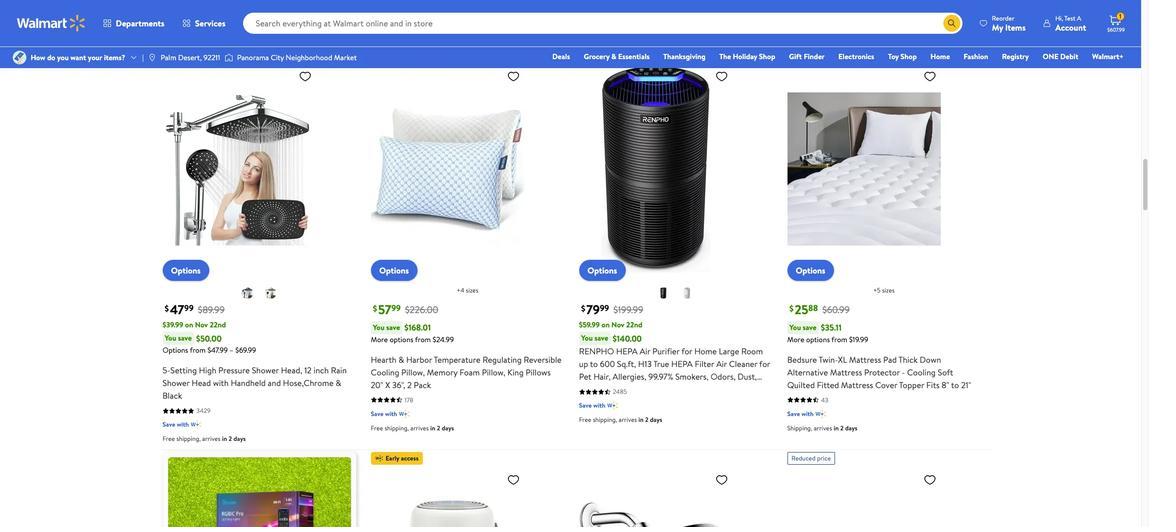 Task type: locate. For each thing, give the bounding box(es) containing it.
1 vertical spatial &
[[399, 354, 404, 366]]

how
[[31, 52, 45, 63]]

2 sizes from the left
[[883, 286, 895, 295]]

air up h13
[[640, 346, 651, 358]]

1 horizontal spatial on
[[602, 320, 610, 330]]

cooling inside bedsure twin-xl mattress pad thick down alternative mattress protector - cooling soft quilted fitted mattress cover topper fits 8" to 21"
[[908, 367, 936, 378]]

2 horizontal spatial from
[[832, 335, 848, 345]]

save down 57
[[386, 322, 400, 333]]

large
[[719, 346, 740, 358]]

arrives up 92211
[[202, 17, 221, 26]]

home up add to favorites list, bedsure twin-xl mattress pad thick down alternative mattress protector - cooling soft quilted fitted mattress cover topper fits 8" to 21" icon
[[931, 51, 950, 62]]

options
[[171, 265, 201, 276], [379, 265, 409, 276], [588, 265, 617, 276], [796, 265, 826, 276], [163, 345, 188, 356]]

3 99 from the left
[[600, 302, 609, 314]]

options up the 47
[[171, 265, 201, 276]]

0 horizontal spatial shower
[[163, 378, 190, 389]]

soft
[[938, 367, 954, 378]]

2 on from the left
[[602, 320, 610, 330]]

nov inside $ 47 99 $89.99 $39.99 on nov 22nd you save $50.00 options from $47.99 – $69.99
[[195, 320, 208, 330]]

0 horizontal spatial home
[[695, 346, 717, 358]]

from inside $ 47 99 $89.99 $39.99 on nov 22nd you save $50.00 options from $47.99 – $69.99
[[190, 345, 206, 356]]

2 inside hearth & harbor temperature regulating reversible cooling pillow, memory foam pillow, king pillows 20" x 36", 2 pack
[[407, 379, 412, 391]]

walmart plus image up finder
[[816, 16, 827, 26]]

nov inside $ 79 99 $199.99 $59.99 on nov 22nd you save $140.00 renpho hepa air purifier for home large room up to 600 sq.ft, h13 true hepa filter air cleaner for pet hair, allergies, 99.97% smokers, odors, dust, pollen, odor eliminators for bedroom
[[612, 320, 625, 330]]

items
[[1006, 21, 1026, 33]]

0 horizontal spatial sizes
[[466, 286, 479, 295]]

sparkpod 6 shower head high pressure rain luxury modern chrome look image
[[579, 470, 733, 528]]

600
[[600, 359, 615, 370]]

2 vertical spatial mattress
[[841, 379, 874, 391]]

pollen,
[[579, 384, 604, 396]]

1 22nd from the left
[[210, 320, 226, 330]]

more inside you save $35.11 more options from $19.99
[[788, 335, 805, 345]]

with up the shipping, arrives in 2 days at the bottom right of page
[[802, 410, 814, 419]]

price down shipping, arrives tomorrow
[[401, 50, 415, 59]]

registry link
[[998, 51, 1034, 62]]

topper
[[899, 379, 925, 391]]

reduced price down the shipping, arrives in 2 days at the bottom right of page
[[792, 454, 831, 463]]

25
[[795, 301, 809, 319]]

on right the $59.99
[[602, 320, 610, 330]]

22nd inside $ 79 99 $199.99 $59.99 on nov 22nd you save $140.00 renpho hepa air purifier for home large room up to 600 sq.ft, h13 true hepa filter air cleaner for pet hair, allergies, 99.97% smokers, odors, dust, pollen, odor eliminators for bedroom
[[626, 320, 643, 330]]

0 horizontal spatial early access
[[177, 50, 210, 59]]

sizes for 57
[[466, 286, 479, 295]]

0 horizontal spatial &
[[336, 378, 341, 389]]

1 nov from the left
[[195, 320, 208, 330]]

one debit
[[1043, 51, 1079, 62]]

shower up and
[[252, 365, 279, 377]]

nov
[[195, 320, 208, 330], [612, 320, 625, 330]]

save up 'renpho'
[[595, 333, 609, 344]]

options link for 79
[[579, 260, 626, 281]]

1 vertical spatial for
[[760, 359, 771, 370]]

deals link
[[548, 51, 575, 62]]

2 horizontal spatial 99
[[600, 302, 609, 314]]

0 horizontal spatial reduced price
[[375, 50, 415, 59]]

1 more from the left
[[371, 335, 388, 345]]

bedroom
[[683, 384, 717, 396]]

to inside bedsure twin-xl mattress pad thick down alternative mattress protector - cooling soft quilted fitted mattress cover topper fits 8" to 21"
[[952, 379, 960, 391]]

1 horizontal spatial 99
[[392, 302, 401, 314]]

cooling inside hearth & harbor temperature regulating reversible cooling pillow, memory foam pillow, king pillows 20" x 36", 2 pack
[[371, 367, 399, 378]]

save with up gift
[[788, 16, 814, 25]]

options inside you save $168.01 more options from $24.99
[[390, 335, 414, 345]]

the holiday shop
[[720, 51, 776, 62]]

mattress down $19.99
[[849, 354, 882, 366]]

save down quilted
[[788, 410, 800, 419]]

free shipping, arrives in 2 days down 2485
[[579, 416, 663, 425]]

options up 57
[[379, 265, 409, 276]]

shipping, up the desert,
[[176, 17, 201, 26]]

0 horizontal spatial 22nd
[[210, 320, 226, 330]]

2 horizontal spatial access
[[609, 50, 627, 59]]

& down rain
[[336, 378, 341, 389]]

99 for 79
[[600, 302, 609, 314]]

options down $35.11
[[806, 335, 830, 345]]

22nd inside $ 47 99 $89.99 $39.99 on nov 22nd you save $50.00 options from $47.99 – $69.99
[[210, 320, 226, 330]]

with down black
[[177, 420, 189, 429]]

you save $168.01 more options from $24.99
[[371, 322, 454, 345]]

0 vertical spatial home
[[931, 51, 950, 62]]

2 horizontal spatial early access
[[594, 50, 627, 59]]

& inside hearth & harbor temperature regulating reversible cooling pillow, memory foam pillow, king pillows 20" x 36", 2 pack
[[399, 354, 404, 366]]

you down the $59.99
[[581, 333, 593, 344]]

room
[[742, 346, 763, 358]]

save with down x
[[371, 410, 397, 419]]

true
[[654, 359, 670, 370]]

reduced down shipping, arrives tomorrow
[[375, 50, 399, 59]]

2 options from the left
[[806, 335, 830, 345]]

nov up $140.00
[[612, 320, 625, 330]]

1 horizontal spatial 22nd
[[626, 320, 643, 330]]

quilted
[[788, 379, 815, 391]]

nov for 79
[[612, 320, 625, 330]]

you down 57
[[373, 322, 385, 333]]

services button
[[173, 11, 235, 36]]

& for hearth
[[399, 354, 404, 366]]

$ for 25
[[790, 303, 794, 315]]

1 horizontal spatial  image
[[225, 52, 233, 63]]

& inside 'link'
[[612, 51, 617, 62]]

0 horizontal spatial more
[[371, 335, 388, 345]]

options for 47
[[171, 265, 201, 276]]

to inside $ 79 99 $199.99 $59.99 on nov 22nd you save $140.00 renpho hepa air purifier for home large room up to 600 sq.ft, h13 true hepa filter air cleaner for pet hair, allergies, 99.97% smokers, odors, dust, pollen, odor eliminators for bedroom
[[590, 359, 598, 370]]

$ left '25'
[[790, 303, 794, 315]]

1 vertical spatial reduced price
[[792, 454, 831, 463]]

pad
[[884, 354, 897, 366]]

hearth & harbor temperature regulating reversible cooling pillow, memory foam pillow, king pillows 20" x 36", 2 pack image
[[371, 65, 524, 273]]

free shipping, arrives in 2 days up 92211
[[163, 17, 246, 26]]

2
[[229, 17, 232, 26], [854, 30, 857, 39], [407, 379, 412, 391], [645, 416, 649, 425], [437, 424, 440, 433], [841, 424, 844, 433], [229, 435, 232, 444]]

home
[[931, 51, 950, 62], [695, 346, 717, 358]]

with up gift finder
[[802, 16, 814, 25]]

2 options link from the left
[[371, 260, 418, 281]]

walmart plus image
[[399, 409, 410, 420], [191, 420, 202, 430]]

early for 47
[[177, 50, 191, 59]]

5-setting high pressure shower head, 12 inch rain shower head with handheld and hose,chrome & black
[[163, 365, 347, 402]]

0 horizontal spatial hepa
[[616, 346, 638, 358]]

22nd up $140.00
[[626, 320, 643, 330]]

toy shop link
[[884, 51, 922, 62]]

1 horizontal spatial shower
[[252, 365, 279, 377]]

options link up 57
[[371, 260, 418, 281]]

2 vertical spatial for
[[670, 384, 681, 396]]

fashion link
[[959, 51, 993, 62]]

renpho hepa air purifier for home large room up to 600 sq.ft, h13 true hepa filter air cleaner for pet hair, allergies, 99.97% smokers, odors, dust, pollen, odor eliminators for bedroom image
[[579, 65, 733, 273]]

1 pillow, from the left
[[402, 367, 425, 378]]

reduced down the shipping, arrives in 2 days at the bottom right of page
[[792, 454, 816, 463]]

options link up the 47
[[163, 260, 209, 281]]

2 22nd from the left
[[626, 320, 643, 330]]

1 99 from the left
[[184, 302, 194, 314]]

1 horizontal spatial more
[[788, 335, 805, 345]]

0 vertical spatial &
[[612, 51, 617, 62]]

more inside you save $168.01 more options from $24.99
[[371, 335, 388, 345]]

from inside you save $168.01 more options from $24.99
[[415, 335, 431, 345]]

sizes right +5
[[883, 286, 895, 295]]

black image
[[658, 287, 670, 300]]

1 vertical spatial air
[[717, 359, 727, 370]]

0 vertical spatial shower
[[252, 365, 279, 377]]

1 horizontal spatial walmart plus image
[[399, 409, 410, 420]]

1 horizontal spatial sizes
[[883, 286, 895, 295]]

options link up "88"
[[788, 260, 834, 281]]

tempur-pedic tempur symphony memory foam bed pillow, soft standard image
[[788, 470, 941, 528]]

alternative
[[788, 367, 828, 378]]

more up the hearth
[[371, 335, 388, 345]]

99 for 47
[[184, 302, 194, 314]]

shop right holiday
[[759, 51, 776, 62]]

21"
[[962, 379, 972, 391]]

hi,
[[1056, 13, 1064, 22]]

1 vertical spatial hepa
[[672, 359, 693, 370]]

gift finder link
[[785, 51, 830, 62]]

save for 47
[[163, 420, 175, 429]]

neighborhood
[[286, 52, 332, 63]]

from down $35.11
[[832, 335, 848, 345]]

shower
[[252, 365, 279, 377], [163, 378, 190, 389]]

0 vertical spatial price
[[401, 50, 415, 59]]

options inside you save $35.11 more options from $19.99
[[806, 335, 830, 345]]

0 vertical spatial reduced price
[[375, 50, 415, 59]]

early access
[[177, 50, 210, 59], [594, 50, 627, 59], [386, 454, 419, 463]]

home up filter
[[695, 346, 717, 358]]

1 horizontal spatial air
[[717, 359, 727, 370]]

99 inside $ 47 99 $89.99 $39.99 on nov 22nd you save $50.00 options from $47.99 – $69.99
[[184, 302, 194, 314]]

1 horizontal spatial pillow,
[[482, 367, 506, 378]]

do
[[47, 52, 55, 63]]

22nd down $89.99
[[210, 320, 226, 330]]

1 options link from the left
[[163, 260, 209, 281]]

king
[[508, 367, 524, 378]]

shipping, down quilted
[[788, 424, 813, 433]]

save with
[[788, 16, 814, 25], [579, 401, 606, 410], [371, 410, 397, 419], [788, 410, 814, 419], [163, 420, 189, 429]]

$199.99
[[614, 304, 644, 317]]

0 horizontal spatial air
[[640, 346, 651, 358]]

shipping,
[[371, 17, 396, 26], [788, 424, 813, 433]]

add to favorites list, bedsure twin-xl mattress pad thick down alternative mattress protector - cooling soft quilted fitted mattress cover topper fits 8" to 21" image
[[924, 70, 937, 83]]

add to favorites list, sparkpod 6 shower head high pressure rain luxury modern chrome look image
[[716, 474, 728, 487]]

99 left $199.99
[[600, 302, 609, 314]]

$ left the 47
[[165, 303, 169, 315]]

hepa up 'sq.ft,'
[[616, 346, 638, 358]]

0 horizontal spatial 99
[[184, 302, 194, 314]]

1 vertical spatial walmart plus image
[[191, 420, 202, 430]]

panorama
[[237, 52, 269, 63]]

99.97%
[[649, 371, 674, 383]]

a
[[1077, 13, 1082, 22]]

pillow, down harbor
[[402, 367, 425, 378]]

99 inside $ 79 99 $199.99 $59.99 on nov 22nd you save $140.00 renpho hepa air purifier for home large room up to 600 sq.ft, h13 true hepa filter air cleaner for pet hair, allergies, 99.97% smokers, odors, dust, pollen, odor eliminators for bedroom
[[600, 302, 609, 314]]

shower up black
[[163, 378, 190, 389]]

pet
[[579, 371, 592, 383]]

22nd for 47
[[210, 320, 226, 330]]

2 more from the left
[[788, 335, 805, 345]]

4 options link from the left
[[788, 260, 834, 281]]

88
[[809, 302, 818, 314]]

with
[[802, 16, 814, 25], [213, 378, 229, 389], [594, 401, 606, 410], [385, 410, 397, 419], [802, 410, 814, 419], [177, 420, 189, 429]]

options inside $ 47 99 $89.99 $39.99 on nov 22nd you save $50.00 options from $47.99 – $69.99
[[163, 345, 188, 356]]

 image right the "|"
[[148, 53, 156, 62]]

0 vertical spatial hepa
[[616, 346, 638, 358]]

the holiday shop link
[[715, 51, 780, 62]]

for down the 99.97%
[[670, 384, 681, 396]]

3 options link from the left
[[579, 260, 626, 281]]

you down $39.99
[[165, 333, 176, 344]]

2 vertical spatial &
[[336, 378, 341, 389]]

options up "88"
[[796, 265, 826, 276]]

arrives left tomorrow
[[397, 17, 416, 26]]

0 horizontal spatial options
[[390, 335, 414, 345]]

add to favorites list, tempur-pedic tempur symphony memory foam bed pillow, soft standard image
[[924, 474, 937, 487]]

0 horizontal spatial cooling
[[371, 367, 399, 378]]

inch
[[314, 365, 329, 377]]

1
[[1120, 12, 1122, 21]]

0 horizontal spatial reduced
[[375, 50, 399, 59]]

save down 20"
[[371, 410, 384, 419]]

sizes for 25
[[883, 286, 895, 295]]

from for 25
[[832, 335, 848, 345]]

harbor
[[406, 354, 432, 366]]

1 horizontal spatial for
[[682, 346, 693, 358]]

arrives down 3429
[[202, 435, 221, 444]]

save with for 47
[[163, 420, 189, 429]]

pack
[[414, 379, 431, 391]]

2 $ from the left
[[373, 303, 377, 315]]

0 horizontal spatial walmart plus image
[[191, 420, 202, 430]]

& for grocery
[[612, 51, 617, 62]]

save with down black
[[163, 420, 189, 429]]

1 horizontal spatial from
[[415, 335, 431, 345]]

1 on from the left
[[185, 320, 193, 330]]

on for 47
[[185, 320, 193, 330]]

1 horizontal spatial shop
[[901, 51, 917, 62]]

options up setting on the left of the page
[[163, 345, 188, 356]]

1 horizontal spatial shipping,
[[788, 424, 813, 433]]

1 vertical spatial reduced
[[792, 454, 816, 463]]

3 $ from the left
[[581, 303, 586, 315]]

options link
[[163, 260, 209, 281], [371, 260, 418, 281], [579, 260, 626, 281], [788, 260, 834, 281]]

43
[[821, 396, 829, 405]]

save with up the shipping, arrives in 2 days at the bottom right of page
[[788, 410, 814, 419]]

shop
[[759, 51, 776, 62], [901, 51, 917, 62]]

$ inside $ 57 99 $226.00
[[373, 303, 377, 315]]

add to favorites list, renpho hepa air purifier for home large room up to 600 sq.ft, h13 true hepa filter air cleaner for pet hair, allergies, 99.97% smokers, odors, dust, pollen, odor eliminators for bedroom image
[[716, 70, 728, 83]]

$226.00
[[405, 304, 439, 317]]

0 vertical spatial to
[[590, 359, 598, 370]]

1 vertical spatial home
[[695, 346, 717, 358]]

1 horizontal spatial options
[[806, 335, 830, 345]]

0 horizontal spatial from
[[190, 345, 206, 356]]

protector
[[865, 367, 900, 378]]

options for 57
[[379, 265, 409, 276]]

cooling down down
[[908, 367, 936, 378]]

reorder
[[992, 13, 1015, 22]]

departments
[[116, 17, 164, 29]]

with down high
[[213, 378, 229, 389]]

walmart plus image down 3429
[[191, 420, 202, 430]]

0 horizontal spatial early
[[177, 50, 191, 59]]

$ for 79
[[581, 303, 586, 315]]

early for 79
[[594, 50, 608, 59]]

1 horizontal spatial early access
[[386, 454, 419, 463]]

$ left 57
[[373, 303, 377, 315]]

2 99 from the left
[[392, 302, 401, 314]]

1 horizontal spatial to
[[952, 379, 960, 391]]

walmart plus image down 178 on the bottom left
[[399, 409, 410, 420]]

on inside $ 47 99 $89.99 $39.99 on nov 22nd you save $50.00 options from $47.99 – $69.99
[[185, 320, 193, 330]]

2 horizontal spatial early
[[594, 50, 608, 59]]

92211
[[204, 52, 220, 63]]

1 horizontal spatial hepa
[[672, 359, 693, 370]]

options
[[390, 335, 414, 345], [806, 335, 830, 345]]

1 horizontal spatial reduced
[[792, 454, 816, 463]]

options link for 47
[[163, 260, 209, 281]]

1 vertical spatial shower
[[163, 378, 190, 389]]

1 horizontal spatial nov
[[612, 320, 625, 330]]

$ inside $ 47 99 $89.99 $39.99 on nov 22nd you save $50.00 options from $47.99 – $69.99
[[165, 303, 169, 315]]

0 horizontal spatial pillow,
[[402, 367, 425, 378]]

0 vertical spatial reduced
[[375, 50, 399, 59]]

$ inside $ 25 88 $60.99
[[790, 303, 794, 315]]

odors,
[[711, 371, 736, 383]]

1 horizontal spatial price
[[817, 454, 831, 463]]

reduced price down shipping, arrives tomorrow
[[375, 50, 415, 59]]

price down the shipping, arrives in 2 days at the bottom right of page
[[817, 454, 831, 463]]

from down $168.01 at bottom
[[415, 335, 431, 345]]

price
[[401, 50, 415, 59], [817, 454, 831, 463]]

99 for 57
[[392, 302, 401, 314]]

save down $39.99
[[178, 333, 192, 344]]

99 inside $ 57 99 $226.00
[[392, 302, 401, 314]]

to right up
[[590, 359, 598, 370]]

shipping,
[[176, 17, 201, 26], [801, 30, 826, 39], [593, 416, 617, 425], [385, 424, 409, 433], [176, 435, 201, 444]]

walmart plus image
[[399, 2, 410, 13], [816, 16, 827, 26], [608, 401, 618, 411], [816, 409, 827, 420]]

 image
[[13, 51, 26, 65]]

search icon image
[[948, 19, 956, 27]]

from inside you save $35.11 more options from $19.99
[[832, 335, 848, 345]]

market
[[334, 52, 357, 63]]

the
[[720, 51, 731, 62]]

to
[[590, 359, 598, 370], [952, 379, 960, 391]]

99 left $89.99
[[184, 302, 194, 314]]

1 vertical spatial price
[[817, 454, 831, 463]]

0 horizontal spatial shipping,
[[371, 17, 396, 26]]

0 horizontal spatial  image
[[148, 53, 156, 62]]

0 horizontal spatial to
[[590, 359, 598, 370]]

0 vertical spatial air
[[640, 346, 651, 358]]

2 cooling from the left
[[908, 367, 936, 378]]

home inside $ 79 99 $199.99 $59.99 on nov 22nd you save $140.00 renpho hepa air purifier for home large room up to 600 sq.ft, h13 true hepa filter air cleaner for pet hair, allergies, 99.97% smokers, odors, dust, pollen, odor eliminators for bedroom
[[695, 346, 717, 358]]

nov up $50.00
[[195, 320, 208, 330]]

options for 57
[[390, 335, 414, 345]]

hearth
[[371, 354, 397, 366]]

foam
[[460, 367, 480, 378]]

1 $ from the left
[[165, 303, 169, 315]]

options up 79
[[588, 265, 617, 276]]

1 options from the left
[[390, 335, 414, 345]]

save
[[386, 322, 400, 333], [803, 322, 817, 333], [178, 333, 192, 344], [595, 333, 609, 344]]

rain
[[331, 365, 347, 377]]

2 nov from the left
[[612, 320, 625, 330]]

for right purifier
[[682, 346, 693, 358]]

0 vertical spatial shipping,
[[371, 17, 396, 26]]

reorder my items
[[992, 13, 1026, 33]]

1 sizes from the left
[[466, 286, 479, 295]]

arrives
[[202, 17, 221, 26], [397, 17, 416, 26], [827, 30, 846, 39], [619, 416, 637, 425], [411, 424, 429, 433], [814, 424, 832, 433], [202, 435, 221, 444]]

2 pillow, from the left
[[482, 367, 506, 378]]

36",
[[392, 379, 405, 391]]

0 horizontal spatial access
[[193, 50, 210, 59]]

47
[[170, 301, 184, 319]]

4 $ from the left
[[790, 303, 794, 315]]

save down black
[[163, 420, 175, 429]]

add to favorites list, 5-setting high pressure shower head, 12 inch rain shower head with handheld and hose,chrome & black image
[[299, 70, 312, 83]]

$ inside $ 79 99 $199.99 $59.99 on nov 22nd you save $140.00 renpho hepa air purifier for home large room up to 600 sq.ft, h13 true hepa filter air cleaner for pet hair, allergies, 99.97% smokers, odors, dust, pollen, odor eliminators for bedroom
[[581, 303, 586, 315]]

save down "88"
[[803, 322, 817, 333]]

fitted
[[817, 379, 839, 391]]

1 vertical spatial shipping,
[[788, 424, 813, 433]]

pillow,
[[402, 367, 425, 378], [482, 367, 506, 378]]

to for twin-
[[952, 379, 960, 391]]

0 vertical spatial walmart plus image
[[399, 409, 410, 420]]

pressure
[[218, 365, 250, 377]]

fits
[[927, 379, 940, 391]]

save inside you save $168.01 more options from $24.99
[[386, 322, 400, 333]]

0 horizontal spatial shop
[[759, 51, 776, 62]]

0 horizontal spatial nov
[[195, 320, 208, 330]]

nov for 47
[[195, 320, 208, 330]]

your
[[88, 52, 102, 63]]

on right $39.99
[[185, 320, 193, 330]]

2 horizontal spatial &
[[612, 51, 617, 62]]

99 left $226.00 at the left bottom of page
[[392, 302, 401, 314]]

1 cooling from the left
[[371, 367, 399, 378]]

for down the room
[[760, 359, 771, 370]]

1 horizontal spatial cooling
[[908, 367, 936, 378]]

mattress down xl
[[830, 367, 863, 378]]

1 horizontal spatial reduced price
[[792, 454, 831, 463]]

1 horizontal spatial &
[[399, 354, 404, 366]]

more
[[371, 335, 388, 345], [788, 335, 805, 345]]

options for 25
[[796, 265, 826, 276]]

shop right toy
[[901, 51, 917, 62]]

on inside $ 79 99 $199.99 $59.99 on nov 22nd you save $140.00 renpho hepa air purifier for home large room up to 600 sq.ft, h13 true hepa filter air cleaner for pet hair, allergies, 99.97% smokers, odors, dust, pollen, odor eliminators for bedroom
[[602, 320, 610, 330]]

sizes
[[466, 286, 479, 295], [883, 286, 895, 295]]

0 horizontal spatial on
[[185, 320, 193, 330]]

you down '25'
[[790, 322, 801, 333]]

toy shop
[[888, 51, 917, 62]]

debit
[[1061, 51, 1079, 62]]

 image
[[225, 52, 233, 63], [148, 53, 156, 62]]

sizes right +4
[[466, 286, 479, 295]]

save with for 25
[[788, 410, 814, 419]]

you inside you save $168.01 more options from $24.99
[[373, 322, 385, 333]]

2 horizontal spatial for
[[760, 359, 771, 370]]

cooling
[[371, 367, 399, 378], [908, 367, 936, 378]]

cooling down the hearth
[[371, 367, 399, 378]]

hepa up smokers,
[[672, 359, 693, 370]]

1 horizontal spatial access
[[401, 454, 419, 463]]

1 vertical spatial to
[[952, 379, 960, 391]]

pillow, down "regulating"
[[482, 367, 506, 378]]



Task type: describe. For each thing, give the bounding box(es) containing it.
–
[[230, 345, 234, 356]]

free down 20"
[[371, 424, 383, 433]]

shipping, up finder
[[801, 30, 826, 39]]

$ for 47
[[165, 303, 169, 315]]

+4
[[457, 286, 465, 295]]

with inside 5-setting high pressure shower head, 12 inch rain shower head with handheld and hose,chrome & black
[[213, 378, 229, 389]]

walmart+
[[1093, 51, 1124, 62]]

12
[[304, 365, 312, 377]]

from for 57
[[415, 335, 431, 345]]

0 vertical spatial mattress
[[849, 354, 882, 366]]

high
[[199, 365, 216, 377]]

my
[[992, 21, 1004, 33]]

options for 79
[[588, 265, 617, 276]]

more for 25
[[788, 335, 805, 345]]

0 horizontal spatial for
[[670, 384, 681, 396]]

79
[[587, 301, 600, 319]]

palm
[[161, 52, 176, 63]]

fashion
[[964, 51, 989, 62]]

$47.99
[[207, 345, 228, 356]]

$ 79 99 $199.99 $59.99 on nov 22nd you save $140.00 renpho hepa air purifier for home large room up to 600 sq.ft, h13 true hepa filter air cleaner for pet hair, allergies, 99.97% smokers, odors, dust, pollen, odor eliminators for bedroom
[[579, 301, 771, 396]]

save down 'pollen,'
[[579, 401, 592, 410]]

save with for 57
[[371, 410, 397, 419]]

panorama city neighborhood market
[[237, 52, 357, 63]]

options for 25
[[806, 335, 830, 345]]

save inside you save $35.11 more options from $19.99
[[803, 322, 817, 333]]

5-
[[163, 365, 170, 377]]

setting
[[170, 365, 197, 377]]

walmart plus image up shipping, arrives tomorrow
[[399, 2, 410, 13]]

bedsure twin-xl mattress pad thick down alternative mattress protector - cooling soft quilted fitted mattress cover topper fits 8" to 21" image
[[788, 65, 941, 273]]

$60.99
[[823, 304, 850, 317]]

down
[[920, 354, 942, 366]]

1 $607.99
[[1108, 12, 1125, 33]]

20"
[[371, 379, 383, 391]]

grocery & essentials
[[584, 51, 650, 62]]

$ for 57
[[373, 303, 377, 315]]

walmart plus image for 47
[[191, 420, 202, 430]]

holiday
[[733, 51, 758, 62]]

save inside $ 47 99 $89.99 $39.99 on nov 22nd you save $50.00 options from $47.99 – $69.99
[[178, 333, 192, 344]]

renpho
[[579, 346, 614, 358]]

8"
[[942, 379, 950, 391]]

grocery
[[584, 51, 610, 62]]

sq.ft,
[[617, 359, 636, 370]]

shipping, arrives tomorrow
[[371, 17, 445, 26]]

free shipping, arrives in 2 days up finder
[[788, 30, 871, 39]]

palm desert, 92211
[[161, 52, 220, 63]]

save inside $ 79 99 $199.99 $59.99 on nov 22nd you save $140.00 renpho hepa air purifier for home large room up to 600 sq.ft, h13 true hepa filter air cleaner for pet hair, allergies, 99.97% smokers, odors, dust, pollen, odor eliminators for bedroom
[[595, 333, 609, 344]]

account
[[1056, 21, 1087, 33]]

save for 25
[[788, 410, 800, 419]]

free up palm
[[163, 17, 175, 26]]

home link
[[926, 51, 955, 62]]

early access for 79
[[594, 50, 627, 59]]

2 shop from the left
[[901, 51, 917, 62]]

1 shop from the left
[[759, 51, 776, 62]]

memory
[[427, 367, 458, 378]]

arrives up electronics link
[[827, 30, 846, 39]]

shipping, down 178 on the bottom left
[[385, 424, 409, 433]]

and
[[268, 378, 281, 389]]

0 horizontal spatial price
[[401, 50, 415, 59]]

bedsure
[[788, 354, 817, 366]]

access for 79
[[609, 50, 627, 59]]

$19.99
[[849, 335, 869, 345]]

black
[[163, 390, 182, 402]]

reversible
[[524, 354, 562, 366]]

handheld
[[231, 378, 266, 389]]

1 horizontal spatial early
[[386, 454, 400, 463]]

black image
[[241, 287, 254, 300]]

eliminators
[[627, 384, 668, 396]]

& inside 5-setting high pressure shower head, 12 inch rain shower head with handheld and hose,chrome & black
[[336, 378, 341, 389]]

you
[[57, 52, 69, 63]]

shipping, down 3429
[[176, 435, 201, 444]]

walmart image
[[17, 15, 86, 32]]

options link for 25
[[788, 260, 834, 281]]

free down black
[[163, 435, 175, 444]]

2485
[[613, 388, 627, 397]]

you inside you save $35.11 more options from $19.99
[[790, 322, 801, 333]]

miko air purifier h13 true hepa for large room 1,200 sqft image
[[371, 470, 524, 528]]

|
[[142, 52, 144, 63]]

electronics link
[[834, 51, 879, 62]]

options link for 57
[[371, 260, 418, 281]]

save with down 'pollen,'
[[579, 401, 606, 410]]

hose,chrome
[[283, 378, 334, 389]]

add to favorites list, miko air purifier h13 true hepa for large room 1,200 sqft image
[[507, 474, 520, 487]]

22nd for 79
[[626, 320, 643, 330]]

$59.99
[[579, 320, 600, 330]]

Search search field
[[243, 13, 963, 34]]

shipping, arrives in 2 days
[[788, 424, 858, 433]]

services
[[195, 17, 226, 29]]

thanksgiving link
[[659, 51, 711, 62]]

free shipping, arrives in 2 days down 3429
[[163, 435, 246, 444]]

with down x
[[385, 410, 397, 419]]

head
[[192, 378, 211, 389]]

purifier
[[653, 346, 680, 358]]

toy
[[888, 51, 899, 62]]

gift finder
[[789, 51, 825, 62]]

hi, test a account
[[1056, 13, 1087, 33]]

filter
[[695, 359, 715, 370]]

access for 47
[[193, 50, 210, 59]]

chrome & black image
[[264, 287, 277, 300]]

xl
[[838, 354, 847, 366]]

arrives down 2485
[[619, 416, 637, 425]]

5-setting high pressure shower head, 12 inch rain shower head with handheld and hose,chrome & black image
[[163, 65, 316, 273]]

you inside $ 79 99 $199.99 $59.99 on nov 22nd you save $140.00 renpho hepa air purifier for home large room up to 600 sq.ft, h13 true hepa filter air cleaner for pet hair, allergies, 99.97% smokers, odors, dust, pollen, odor eliminators for bedroom
[[581, 333, 593, 344]]

walmart plus image for save
[[399, 409, 410, 420]]

registry
[[1002, 51, 1029, 62]]

allergies,
[[613, 371, 647, 383]]

save for 57
[[371, 410, 384, 419]]

one debit link
[[1038, 51, 1084, 62]]

deals
[[553, 51, 570, 62]]

 image for palm
[[148, 53, 156, 62]]

tomorrow
[[417, 17, 445, 26]]

desert,
[[178, 52, 202, 63]]

0 vertical spatial for
[[682, 346, 693, 358]]

shipping, for shipping, arrives tomorrow
[[371, 17, 396, 26]]

$ 57 99 $226.00
[[373, 301, 439, 319]]

finder
[[804, 51, 825, 62]]

add to favorites list, hearth & harbor temperature regulating reversible cooling pillow, memory foam pillow, king pillows 20" x 36", 2 pack image
[[507, 70, 520, 83]]

free shipping, arrives in 2 days down 178 on the bottom left
[[371, 424, 454, 433]]

early access for 47
[[177, 50, 210, 59]]

free down 'pollen,'
[[579, 416, 592, 425]]

 image for panorama
[[225, 52, 233, 63]]

$ 47 99 $89.99 $39.99 on nov 22nd you save $50.00 options from $47.99 – $69.99
[[163, 301, 256, 356]]

arrives down 178 on the bottom left
[[411, 424, 429, 433]]

Walmart Site-Wide search field
[[243, 13, 963, 34]]

$24.99
[[433, 335, 454, 345]]

hair,
[[594, 371, 611, 383]]

1 vertical spatial mattress
[[830, 367, 863, 378]]

on for 79
[[602, 320, 610, 330]]

3429
[[196, 407, 211, 416]]

walmart plus image up the shipping, arrives in 2 days at the bottom right of page
[[816, 409, 827, 420]]

shipping, for shipping, arrives in 2 days
[[788, 424, 813, 433]]

1 horizontal spatial home
[[931, 51, 950, 62]]

regulating
[[483, 354, 522, 366]]

to for 79
[[590, 359, 598, 370]]

$ 25 88 $60.99
[[790, 301, 850, 319]]

with down 'pollen,'
[[594, 401, 606, 410]]

dust,
[[738, 371, 757, 383]]

white image
[[681, 287, 693, 300]]

save up gift
[[788, 16, 800, 25]]

$39.99
[[163, 320, 183, 330]]

arrives down 43
[[814, 424, 832, 433]]

pillows
[[526, 367, 551, 378]]

you inside $ 47 99 $89.99 $39.99 on nov 22nd you save $50.00 options from $47.99 – $69.99
[[165, 333, 176, 344]]

shipping, down 2485
[[593, 416, 617, 425]]

more for 57
[[371, 335, 388, 345]]

free up gift
[[788, 30, 800, 39]]

walmart plus image down 2485
[[608, 401, 618, 411]]



Task type: vqa. For each thing, say whether or not it's contained in the screenshot.
right 'Band-'
no



